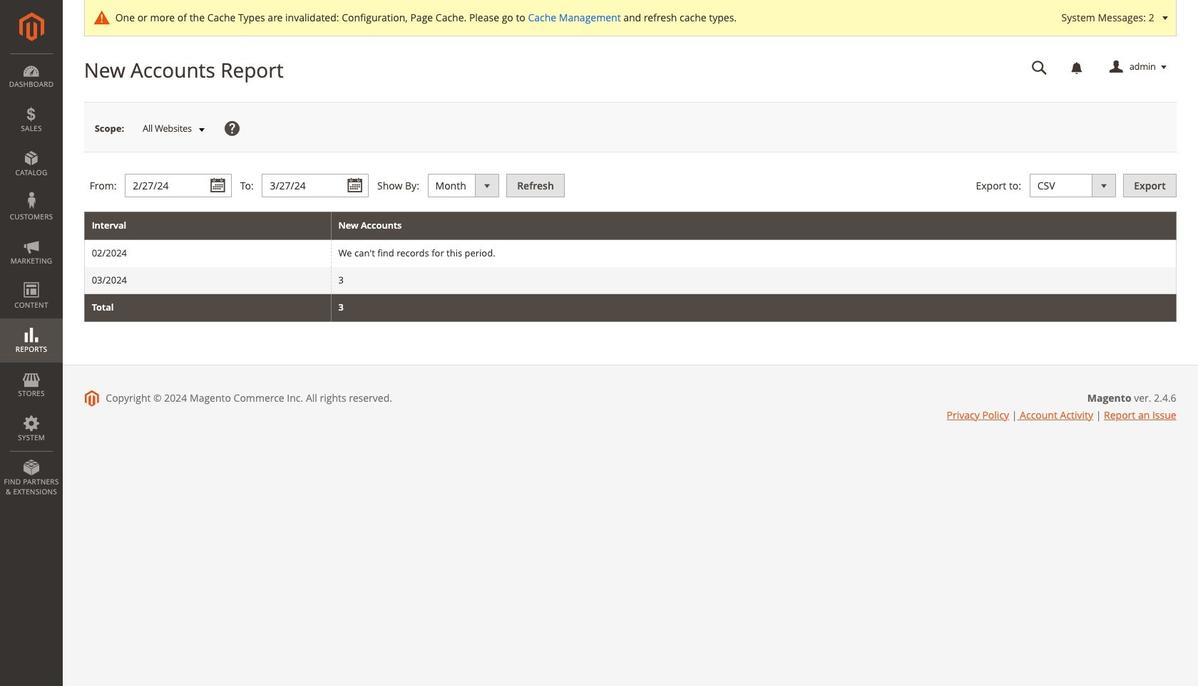 Task type: locate. For each thing, give the bounding box(es) containing it.
None text field
[[1022, 55, 1058, 80], [125, 174, 232, 198], [262, 174, 369, 198], [1022, 55, 1058, 80], [125, 174, 232, 198], [262, 174, 369, 198]]

magento admin panel image
[[19, 12, 44, 41]]

menu bar
[[0, 54, 63, 505]]



